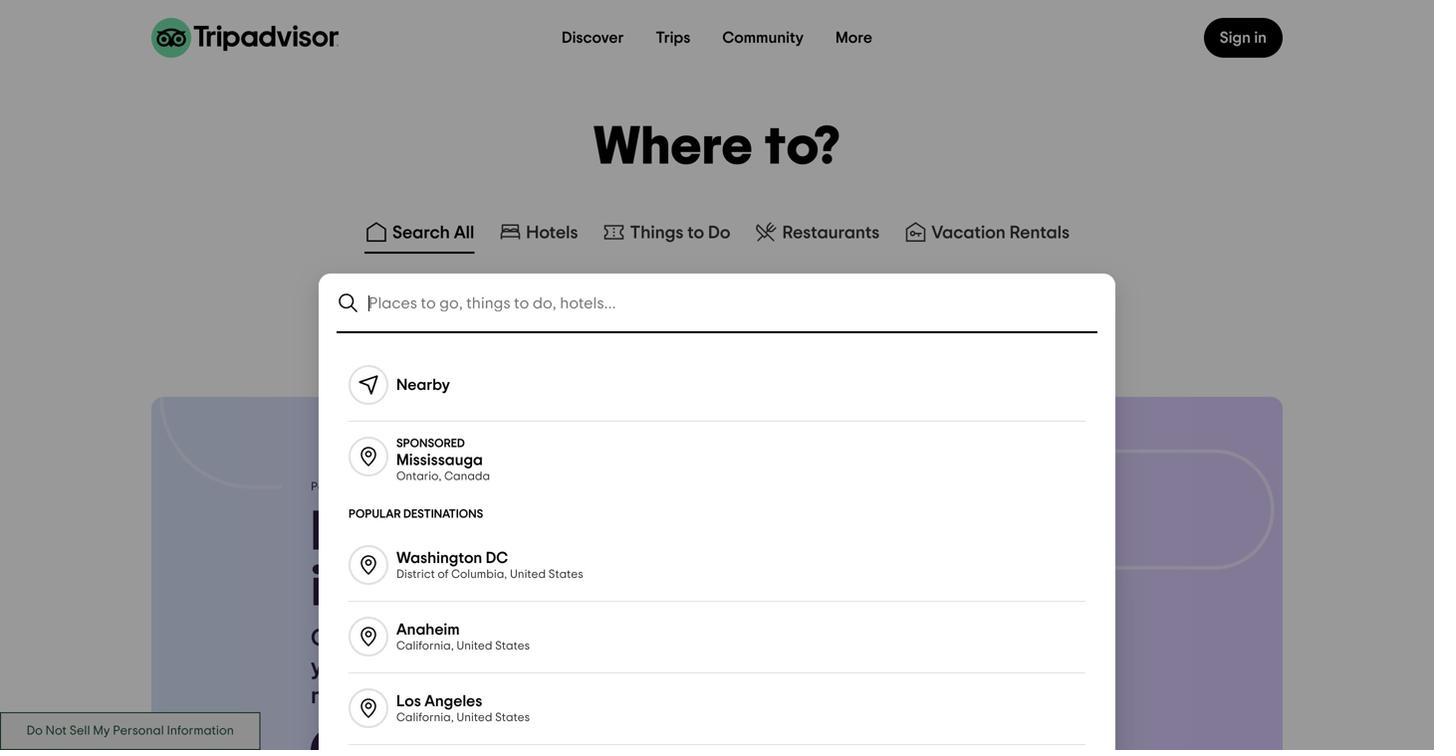 Task type: describe. For each thing, give the bounding box(es) containing it.
trip
[[490, 506, 578, 561]]

sign
[[1220, 30, 1251, 46]]

trips button
[[640, 18, 707, 58]]

a for personalized
[[355, 628, 370, 651]]

canada
[[444, 471, 490, 483]]

get a personalized itinerary just for you, guided by traveler tips and reviews.
[[311, 628, 690, 709]]

search all
[[392, 224, 474, 242]]

build a trip in minutes
[[311, 506, 578, 617]]

of
[[438, 569, 449, 581]]

los angeles california, united states
[[396, 694, 530, 725]]

vacation rentals
[[932, 224, 1070, 242]]

district
[[396, 569, 435, 581]]

tripadvisor image
[[151, 18, 339, 58]]

community
[[722, 30, 804, 46]]

popular destinations list box
[[325, 334, 1110, 751]]

nearby
[[396, 378, 450, 393]]

hotels
[[526, 224, 578, 242]]

0 vertical spatial in
[[1254, 30, 1267, 46]]

minutes
[[366, 561, 559, 617]]

dc
[[486, 551, 508, 567]]

sign in
[[1220, 30, 1267, 46]]

by inside 'get a personalized itinerary just for you, guided by traveler tips and reviews.'
[[443, 656, 469, 680]]

trips
[[656, 30, 691, 46]]

vacation
[[932, 224, 1006, 242]]

get
[[311, 628, 350, 651]]

discover
[[562, 30, 624, 46]]

discover button
[[546, 18, 640, 58]]

states inside washington dc district of columbia, united states
[[548, 569, 583, 581]]

just
[[617, 628, 655, 651]]

traveler
[[474, 656, 559, 680]]

united inside washington dc district of columbia, united states
[[510, 569, 546, 581]]

community button
[[707, 18, 820, 58]]

nearby link
[[325, 350, 1110, 421]]

things to do
[[630, 224, 731, 242]]

anaheim california, united states
[[396, 623, 530, 653]]

united inside los angeles california, united states
[[457, 713, 492, 725]]

rentals
[[1010, 224, 1070, 242]]

tips
[[564, 656, 604, 680]]

itinerary
[[520, 628, 611, 651]]

sign in link
[[1204, 18, 1283, 58]]

sponsored mississauga ontario, canada
[[396, 438, 490, 483]]

powered by ai
[[311, 481, 388, 493]]

to
[[687, 224, 704, 242]]

california, inside anaheim california, united states
[[396, 641, 454, 653]]

destinations
[[403, 509, 483, 521]]

vacation rentals link
[[904, 220, 1070, 244]]

personalized
[[375, 628, 515, 651]]

things to do link
[[602, 220, 731, 244]]

do
[[708, 224, 731, 242]]

for
[[660, 628, 690, 651]]

search
[[392, 224, 450, 242]]

california, inside los angeles california, united states
[[396, 713, 454, 725]]

search image
[[337, 292, 361, 316]]

all
[[454, 224, 474, 242]]

things to do button
[[598, 216, 735, 254]]



Task type: vqa. For each thing, say whether or not it's contained in the screenshot.
Angeles
yes



Task type: locate. For each thing, give the bounding box(es) containing it.
states down trip
[[548, 569, 583, 581]]

in right sign
[[1254, 30, 1267, 46]]

united inside anaheim california, united states
[[457, 641, 492, 653]]

reviews.
[[311, 685, 396, 709]]

california, down anaheim
[[396, 641, 454, 653]]

in
[[1254, 30, 1267, 46], [311, 561, 355, 617]]

1 horizontal spatial a
[[445, 506, 478, 561]]

a for trip
[[445, 506, 478, 561]]

a inside 'get a personalized itinerary just for you, guided by traveler tips and reviews.'
[[355, 628, 370, 651]]

angeles
[[425, 694, 482, 710]]

Search search field
[[369, 295, 1098, 313]]

restaurants button
[[751, 216, 884, 254]]

where to?
[[593, 121, 841, 175]]

search all button
[[360, 216, 478, 254]]

1 horizontal spatial by
[[443, 656, 469, 680]]

1 vertical spatial by
[[443, 656, 469, 680]]

0 horizontal spatial by
[[361, 481, 375, 493]]

washington dc district of columbia, united states
[[396, 551, 583, 581]]

1 vertical spatial united
[[457, 641, 492, 653]]

2 vertical spatial united
[[457, 713, 492, 725]]

None search field
[[321, 276, 1114, 332]]

restaurants link
[[755, 220, 880, 244]]

popular destinations
[[349, 509, 483, 521]]

california, down los
[[396, 713, 454, 725]]

mississauga
[[396, 453, 483, 469]]

columbia,
[[451, 569, 507, 581]]

ontario,
[[396, 471, 442, 483]]

guided
[[361, 656, 437, 680]]

1 vertical spatial states
[[495, 641, 530, 653]]

hotels link
[[498, 220, 578, 244]]

states up traveler
[[495, 641, 530, 653]]

things
[[630, 224, 684, 242]]

tab list
[[0, 212, 1434, 258]]

hotels button
[[494, 216, 582, 254]]

in up get
[[311, 561, 355, 617]]

los
[[396, 694, 421, 710]]

by down personalized
[[443, 656, 469, 680]]

a inside build a trip in minutes
[[445, 506, 478, 561]]

2 vertical spatial states
[[495, 713, 530, 725]]

0 vertical spatial united
[[510, 569, 546, 581]]

powered
[[311, 481, 359, 493]]

0 vertical spatial states
[[548, 569, 583, 581]]

united up traveler
[[457, 641, 492, 653]]

1 horizontal spatial in
[[1254, 30, 1267, 46]]

popular
[[349, 509, 401, 521]]

sponsored
[[396, 438, 465, 450]]

a right get
[[355, 628, 370, 651]]

california,
[[396, 641, 454, 653], [396, 713, 454, 725]]

0 vertical spatial california,
[[396, 641, 454, 653]]

1 vertical spatial a
[[355, 628, 370, 651]]

united down angeles
[[457, 713, 492, 725]]

in inside build a trip in minutes
[[311, 561, 355, 617]]

united down trip
[[510, 569, 546, 581]]

to?
[[765, 121, 841, 175]]

1 vertical spatial in
[[311, 561, 355, 617]]

restaurants
[[782, 224, 880, 242]]

by left ai
[[361, 481, 375, 493]]

states inside anaheim california, united states
[[495, 641, 530, 653]]

more
[[836, 30, 872, 46]]

a
[[445, 506, 478, 561], [355, 628, 370, 651]]

states down traveler
[[495, 713, 530, 725]]

1 california, from the top
[[396, 641, 454, 653]]

a left dc in the left of the page
[[445, 506, 478, 561]]

0 vertical spatial by
[[361, 481, 375, 493]]

states inside los angeles california, united states
[[495, 713, 530, 725]]

united
[[510, 569, 546, 581], [457, 641, 492, 653], [457, 713, 492, 725]]

and
[[609, 656, 652, 680]]

0 horizontal spatial in
[[311, 561, 355, 617]]

1 vertical spatial california,
[[396, 713, 454, 725]]

2 california, from the top
[[396, 713, 454, 725]]

more button
[[820, 18, 888, 58]]

anaheim
[[396, 623, 460, 638]]

tab list containing search all
[[0, 212, 1434, 258]]

ai
[[377, 481, 388, 493]]

where
[[593, 121, 754, 175]]

you,
[[311, 656, 356, 680]]

0 horizontal spatial a
[[355, 628, 370, 651]]

by
[[361, 481, 375, 493], [443, 656, 469, 680]]

states
[[548, 569, 583, 581], [495, 641, 530, 653], [495, 713, 530, 725]]

vacation rentals button
[[900, 216, 1074, 254]]

build
[[311, 506, 433, 561]]

0 vertical spatial a
[[445, 506, 478, 561]]

washington
[[396, 551, 482, 567]]



